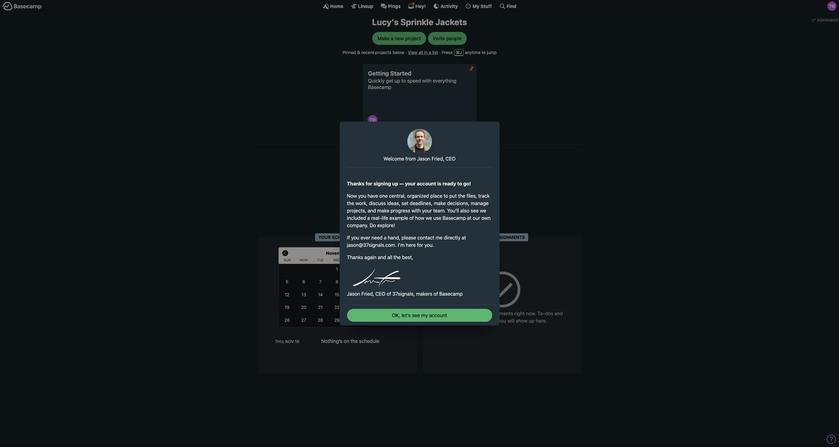 Task type: vqa. For each thing, say whether or not it's contained in the screenshot.
Home
yes



Task type: locate. For each thing, give the bounding box(es) containing it.
all
[[419, 50, 423, 55], [387, 255, 392, 260]]

j
[[460, 50, 462, 55]]

basecamp down you'll
[[443, 216, 466, 221]]

projects,
[[347, 208, 366, 214]]

1 · from the left
[[406, 50, 407, 55]]

basecamp
[[443, 216, 466, 221], [439, 292, 463, 297]]

0 horizontal spatial we
[[426, 216, 432, 221]]

the down the now
[[347, 201, 354, 206]]

see for we
[[471, 208, 479, 214]]

account right the 'my'
[[429, 313, 447, 319]]

all left best,
[[387, 255, 392, 260]]

to left the "put"
[[444, 193, 448, 199]]

ceo left 37signals, on the bottom
[[375, 292, 385, 297]]

ceo
[[446, 156, 456, 162], [375, 292, 385, 297]]

you'll
[[447, 208, 459, 214]]

0 horizontal spatial and
[[368, 208, 376, 214]]

1 horizontal spatial of
[[409, 216, 414, 221]]

the left best,
[[394, 255, 401, 260]]

16
[[295, 340, 299, 344]]

37signals,
[[392, 292, 415, 297]]

at right directly
[[462, 235, 466, 241]]

0 vertical spatial thanks
[[347, 181, 364, 187]]

for left 'you.' on the right
[[417, 243, 423, 248]]

we up own
[[480, 208, 486, 214]]

1 your from the left
[[318, 235, 331, 240]]

right
[[514, 311, 525, 317]]

2 horizontal spatial of
[[434, 292, 438, 297]]

0 vertical spatial fried,
[[432, 156, 444, 162]]

files,
[[467, 193, 477, 199]]

and up 'real-'
[[368, 208, 376, 214]]

need
[[371, 235, 383, 241]]

make up life
[[377, 208, 389, 214]]

show
[[516, 319, 528, 324]]

at inside if you ever need a hand, please contact me directly at jason@37signals.com. i'm here for you.
[[462, 235, 466, 241]]

again
[[364, 255, 377, 260]]

central,
[[389, 193, 406, 199]]

2 your from the left
[[480, 235, 492, 240]]

ready
[[443, 181, 456, 187]]

of left how
[[409, 216, 414, 221]]

account left "is"
[[417, 181, 436, 187]]

1 horizontal spatial for
[[417, 243, 423, 248]]

have for you
[[368, 193, 378, 199]]

1 vertical spatial have
[[464, 311, 475, 317]]

fried,
[[432, 156, 444, 162], [362, 292, 374, 297]]

your down deadlines,
[[422, 208, 432, 214]]

you up work,
[[358, 193, 366, 199]]

ok, let's see my account
[[392, 313, 447, 319]]

and right the to‑dos on the right bottom
[[555, 311, 563, 317]]

2 thanks from the top
[[347, 255, 363, 260]]

set
[[402, 201, 408, 206]]

1 vertical spatial at
[[462, 235, 466, 241]]

to inside you don't have any assignments right now. to‑dos and cards assigned to you will show up here.
[[492, 319, 497, 324]]

0 horizontal spatial your
[[405, 181, 416, 187]]

your assignments
[[480, 235, 525, 240]]

thanks
[[347, 181, 364, 187], [347, 255, 363, 260]]

0 horizontal spatial for
[[366, 181, 372, 187]]

you down assignments
[[498, 319, 506, 324]]

my
[[421, 313, 428, 319]]

anytime
[[465, 50, 481, 55]]

project
[[405, 36, 421, 41]]

contact
[[417, 235, 434, 241]]

have up cards
[[464, 311, 475, 317]]

track
[[478, 193, 490, 199]]

0 vertical spatial you
[[358, 193, 366, 199]]

recently visited
[[399, 142, 440, 147]]

1 horizontal spatial fried,
[[432, 156, 444, 162]]

0 vertical spatial basecamp
[[443, 216, 466, 221]]

lucy's sprinkle jackets
[[372, 17, 467, 27]]

make up team.
[[434, 201, 446, 206]]

basecamp up you
[[439, 292, 463, 297]]

you right the if
[[351, 235, 359, 241]]

0 horizontal spatial ceo
[[375, 292, 385, 297]]

a right in
[[429, 50, 431, 55]]

you for if
[[351, 235, 359, 241]]

· right list
[[439, 50, 441, 55]]

have inside now you have one central, organized place to put the files, track the work, discuss ideas, set deadlines, make decisions, manage projects, and make progress with your team.
[[368, 193, 378, 199]]

thanks for thanks for signing up — your account is ready to go!
[[347, 181, 364, 187]]

1 horizontal spatial jason
[[417, 156, 430, 162]]

make a new project link
[[372, 32, 426, 45]]

2 horizontal spatial and
[[555, 311, 563, 317]]

1 thanks from the top
[[347, 181, 364, 187]]

see up our
[[471, 208, 479, 214]]

1 vertical spatial make
[[377, 208, 389, 214]]

0 horizontal spatial jason
[[347, 292, 360, 297]]

see inside you'll also see we included a real-life example of how we use basecamp at our own company.
[[471, 208, 479, 214]]

0 vertical spatial account
[[417, 181, 436, 187]]

1 vertical spatial up
[[529, 319, 535, 324]]

1 horizontal spatial ·
[[439, 50, 441, 55]]

and inside now you have one central, organized place to put the files, track the work, discuss ideas, set deadlines, make decisions, manage projects, and make progress with your team.
[[368, 208, 376, 214]]

0 vertical spatial for
[[366, 181, 372, 187]]

of right "makers"
[[434, 292, 438, 297]]

see for my
[[412, 313, 420, 319]]

0 vertical spatial we
[[480, 208, 486, 214]]

below
[[393, 50, 404, 55]]

—
[[399, 181, 404, 187]]

adminland link
[[810, 15, 839, 24]]

0 horizontal spatial your
[[318, 235, 331, 240]]

here
[[406, 243, 416, 248]]

me
[[436, 235, 443, 241]]

1 horizontal spatial see
[[471, 208, 479, 214]]

home
[[330, 3, 343, 9]]

recently
[[399, 142, 422, 147]]

0 horizontal spatial at
[[462, 235, 466, 241]]

your right —
[[405, 181, 416, 187]]

your down own
[[480, 235, 492, 240]]

sprinkle
[[400, 17, 434, 27]]

1 horizontal spatial make
[[434, 201, 446, 206]]

have
[[368, 193, 378, 199], [464, 311, 475, 317]]

lucy's
[[372, 17, 399, 27]]

the right on
[[351, 339, 358, 344]]

1 horizontal spatial at
[[467, 216, 472, 221]]

0 horizontal spatial have
[[368, 193, 378, 199]]

1 vertical spatial for
[[417, 243, 423, 248]]

sun
[[284, 258, 291, 263]]

0 vertical spatial at
[[467, 216, 472, 221]]

tue
[[317, 258, 324, 263]]

ok, let's see my account button
[[347, 309, 492, 322]]

thanks for thanks again and all the best,
[[347, 255, 363, 260]]

see inside button
[[412, 313, 420, 319]]

your schedule
[[318, 235, 355, 240]]

for
[[366, 181, 372, 187], [417, 243, 423, 248]]

team.
[[433, 208, 446, 214]]

1 vertical spatial all
[[387, 255, 392, 260]]

schedule
[[332, 235, 355, 240]]

pinned & recent projects below · view all in a list
[[342, 50, 438, 55]]

on
[[344, 339, 349, 344]]

to down assignments
[[492, 319, 497, 324]]

any
[[476, 311, 484, 317]]

have inside you don't have any assignments right now. to‑dos and cards assigned to you will show up here.
[[464, 311, 475, 317]]

2 · from the left
[[439, 50, 441, 55]]

1 vertical spatial ceo
[[375, 292, 385, 297]]

see
[[471, 208, 479, 214], [412, 313, 420, 319]]

0 vertical spatial have
[[368, 193, 378, 199]]

a left 'real-'
[[367, 216, 370, 221]]

ok,
[[392, 313, 400, 319]]

your left schedule
[[318, 235, 331, 240]]

you inside now you have one central, organized place to put the files, track the work, discuss ideas, set deadlines, make decisions, manage projects, and make progress with your team.
[[358, 193, 366, 199]]

up down now.
[[529, 319, 535, 324]]

welcome
[[384, 156, 404, 162]]

deadlines,
[[410, 201, 433, 206]]

all left in
[[419, 50, 423, 55]]

we left 'use'
[[426, 216, 432, 221]]

0 vertical spatial jason
[[417, 156, 430, 162]]

1 horizontal spatial have
[[464, 311, 475, 317]]

0 vertical spatial see
[[471, 208, 479, 214]]

thu, nov 16
[[275, 340, 299, 344]]

1 vertical spatial see
[[412, 313, 420, 319]]

you inside if you ever need a hand, please contact me directly at jason@37signals.com. i'm here for you.
[[351, 235, 359, 241]]

1 horizontal spatial your
[[422, 208, 432, 214]]

1 horizontal spatial your
[[480, 235, 492, 240]]

have up discuss
[[368, 193, 378, 199]]

you'll also see we included a real-life example of how we use basecamp at our own company.
[[347, 208, 491, 228]]

1 vertical spatial account
[[429, 313, 447, 319]]

ideas,
[[387, 201, 400, 206]]

2 vertical spatial and
[[555, 311, 563, 317]]

jason
[[417, 156, 430, 162], [347, 292, 360, 297]]

· left view
[[406, 50, 407, 55]]

your inside now you have one central, organized place to put the files, track the work, discuss ideas, set deadlines, make decisions, manage projects, and make progress with your team.
[[422, 208, 432, 214]]

0 horizontal spatial ·
[[406, 50, 407, 55]]

1 vertical spatial and
[[378, 255, 386, 260]]

you don't have any assignments right now. to‑dos and cards assigned to you will show up here.
[[442, 311, 563, 324]]

0 vertical spatial all
[[419, 50, 423, 55]]

0 vertical spatial ceo
[[446, 156, 456, 162]]

your for your schedule
[[318, 235, 331, 240]]

at left our
[[467, 216, 472, 221]]

up left —
[[392, 181, 398, 187]]

0 horizontal spatial see
[[412, 313, 420, 319]]

hand,
[[388, 235, 400, 241]]

the up decisions,
[[458, 193, 465, 199]]

1 vertical spatial you
[[351, 235, 359, 241]]

progress
[[391, 208, 410, 214]]

2 vertical spatial you
[[498, 319, 506, 324]]

and right again
[[378, 255, 386, 260]]

do explore!
[[368, 223, 395, 228]]

do
[[370, 223, 376, 228]]

of left 37signals, on the bottom
[[387, 292, 391, 297]]

at
[[467, 216, 472, 221], [462, 235, 466, 241]]

find button
[[499, 3, 516, 9]]

1 horizontal spatial up
[[529, 319, 535, 324]]

thanks up the now
[[347, 181, 364, 187]]

thanks left fri
[[347, 255, 363, 260]]

explore!
[[377, 223, 395, 228]]

main element
[[0, 0, 839, 12]]

directly
[[444, 235, 460, 241]]

a
[[391, 36, 393, 41], [429, 50, 431, 55], [367, 216, 370, 221], [384, 235, 387, 241]]

jason@37signals.com.
[[347, 243, 397, 248]]

1 vertical spatial your
[[422, 208, 432, 214]]

0 horizontal spatial fried,
[[362, 292, 374, 297]]

1 vertical spatial thanks
[[347, 255, 363, 260]]

of
[[409, 216, 414, 221], [387, 292, 391, 297], [434, 292, 438, 297]]

⌘
[[456, 50, 460, 55]]

see left the 'my'
[[412, 313, 420, 319]]

to left go!
[[457, 181, 462, 187]]

0 vertical spatial up
[[392, 181, 398, 187]]

0 vertical spatial and
[[368, 208, 376, 214]]

ceo up ready
[[446, 156, 456, 162]]

a right need
[[384, 235, 387, 241]]

for left signing
[[366, 181, 372, 187]]



Task type: describe. For each thing, give the bounding box(es) containing it.
stuff
[[481, 3, 492, 9]]

nothing's
[[321, 339, 342, 344]]

organized
[[407, 193, 429, 199]]

find
[[507, 3, 516, 9]]

account inside button
[[429, 313, 447, 319]]

view all in a list link
[[408, 50, 438, 55]]

signing
[[374, 181, 391, 187]]

make
[[378, 36, 390, 41]]

view
[[408, 50, 418, 55]]

a inside you'll also see we included a real-life example of how we use basecamp at our own company.
[[367, 216, 370, 221]]

company.
[[347, 223, 368, 228]]

new
[[395, 36, 404, 41]]

and inside you don't have any assignments right now. to‑dos and cards assigned to you will show up here.
[[555, 311, 563, 317]]

place
[[430, 193, 442, 199]]

pings
[[388, 3, 401, 9]]

1 vertical spatial fried,
[[362, 292, 374, 297]]

from
[[406, 156, 416, 162]]

my stuff
[[473, 3, 492, 9]]

is
[[437, 181, 441, 187]]

1 vertical spatial basecamp
[[439, 292, 463, 297]]

a inside if you ever need a hand, please contact me directly at jason@37signals.com. i'm here for you.
[[384, 235, 387, 241]]

discuss
[[369, 201, 386, 206]]

if you ever need a hand, please contact me directly at jason@37signals.com. i'm here for you.
[[347, 235, 466, 248]]

in
[[424, 50, 428, 55]]

put
[[449, 193, 457, 199]]

people
[[446, 36, 462, 41]]

at inside you'll also see we included a real-life example of how we use basecamp at our own company.
[[467, 216, 472, 221]]

switch accounts image
[[2, 2, 42, 11]]

november
[[326, 251, 348, 256]]

life
[[382, 216, 388, 221]]

mon
[[300, 258, 308, 263]]

to inside now you have one central, organized place to put the files, track the work, discuss ideas, set deadlines, make decisions, manage projects, and make progress with your team.
[[444, 193, 448, 199]]

real-
[[371, 216, 382, 221]]

projects
[[375, 50, 391, 55]]

0 vertical spatial make
[[434, 201, 446, 206]]

tyler black image
[[828, 2, 837, 11]]

for inside if you ever need a hand, please contact me directly at jason@37signals.com. i'm here for you.
[[417, 243, 423, 248]]

nothing's on the schedule
[[321, 339, 379, 344]]

you
[[442, 311, 450, 317]]

lineup link
[[351, 3, 373, 9]]

invite people
[[433, 36, 462, 41]]

0 horizontal spatial make
[[377, 208, 389, 214]]

thanks for signing up — your account is ready to go!
[[347, 181, 471, 187]]

adminland
[[817, 17, 838, 22]]

i'm
[[398, 243, 405, 248]]

lineup
[[358, 3, 373, 9]]

will
[[507, 319, 515, 324]]

my stuff button
[[465, 3, 492, 9]]

also
[[460, 208, 469, 214]]

a left new
[[391, 36, 393, 41]]

your for your assignments
[[480, 235, 492, 240]]

jason fried, ceo of 37signals, makers of basecamp
[[347, 292, 463, 297]]

you for now
[[358, 193, 366, 199]]

visited
[[423, 142, 440, 147]]

you.
[[425, 243, 434, 248]]

list
[[432, 50, 438, 55]]

invite people link
[[428, 32, 467, 45]]

one
[[379, 193, 388, 199]]

thu
[[350, 258, 357, 263]]

0 horizontal spatial all
[[387, 255, 392, 260]]

manage
[[471, 201, 489, 206]]

press
[[442, 50, 453, 55]]

own
[[482, 216, 491, 221]]

to left 'jump'
[[482, 50, 486, 55]]

jump
[[487, 50, 497, 55]]

example
[[390, 216, 408, 221]]

now you have one central, organized place to put the files, track the work, discuss ideas, set deadlines, make decisions, manage projects, and make progress with your team.
[[347, 193, 490, 214]]

1 vertical spatial we
[[426, 216, 432, 221]]

activity link
[[433, 3, 458, 9]]

1 horizontal spatial ceo
[[446, 156, 456, 162]]

now
[[347, 193, 357, 199]]

0 horizontal spatial of
[[387, 292, 391, 297]]

have for don't
[[464, 311, 475, 317]]

· press
[[439, 50, 453, 55]]

pings button
[[381, 3, 401, 9]]

decisions,
[[447, 201, 470, 206]]

sat
[[384, 258, 390, 263]]

with
[[412, 208, 421, 214]]

hey!
[[415, 3, 426, 9]]

best,
[[402, 255, 413, 260]]

1 horizontal spatial all
[[419, 50, 423, 55]]

home link
[[323, 3, 343, 9]]

1 horizontal spatial we
[[480, 208, 486, 214]]

pinned
[[342, 50, 356, 55]]

our
[[473, 216, 480, 221]]

0 vertical spatial your
[[405, 181, 416, 187]]

included
[[347, 216, 366, 221]]

cards
[[457, 319, 470, 324]]

0 horizontal spatial up
[[392, 181, 398, 187]]

basecamp inside you'll also see we included a real-life example of how we use basecamp at our own company.
[[443, 216, 466, 221]]

assignments
[[485, 311, 513, 317]]

let's
[[402, 313, 411, 319]]

fri
[[368, 258, 373, 263]]

work,
[[356, 201, 368, 206]]

up inside you don't have any assignments right now. to‑dos and cards assigned to you will show up here.
[[529, 319, 535, 324]]

nov
[[285, 340, 294, 344]]

don't
[[451, 311, 463, 317]]

hey! button
[[408, 3, 426, 9]]

welcome from jason fried, ceo
[[384, 156, 456, 162]]

now.
[[526, 311, 536, 317]]

wed
[[333, 258, 341, 263]]

&
[[357, 50, 360, 55]]

to‑dos
[[538, 311, 553, 317]]

1 horizontal spatial and
[[378, 255, 386, 260]]

of inside you'll also see we included a real-life example of how we use basecamp at our own company.
[[409, 216, 414, 221]]

ever
[[361, 235, 370, 241]]

activity
[[441, 3, 458, 9]]

1 vertical spatial jason
[[347, 292, 360, 297]]

recent
[[361, 50, 374, 55]]

you inside you don't have any assignments right now. to‑dos and cards assigned to you will show up here.
[[498, 319, 506, 324]]

if
[[347, 235, 350, 241]]



